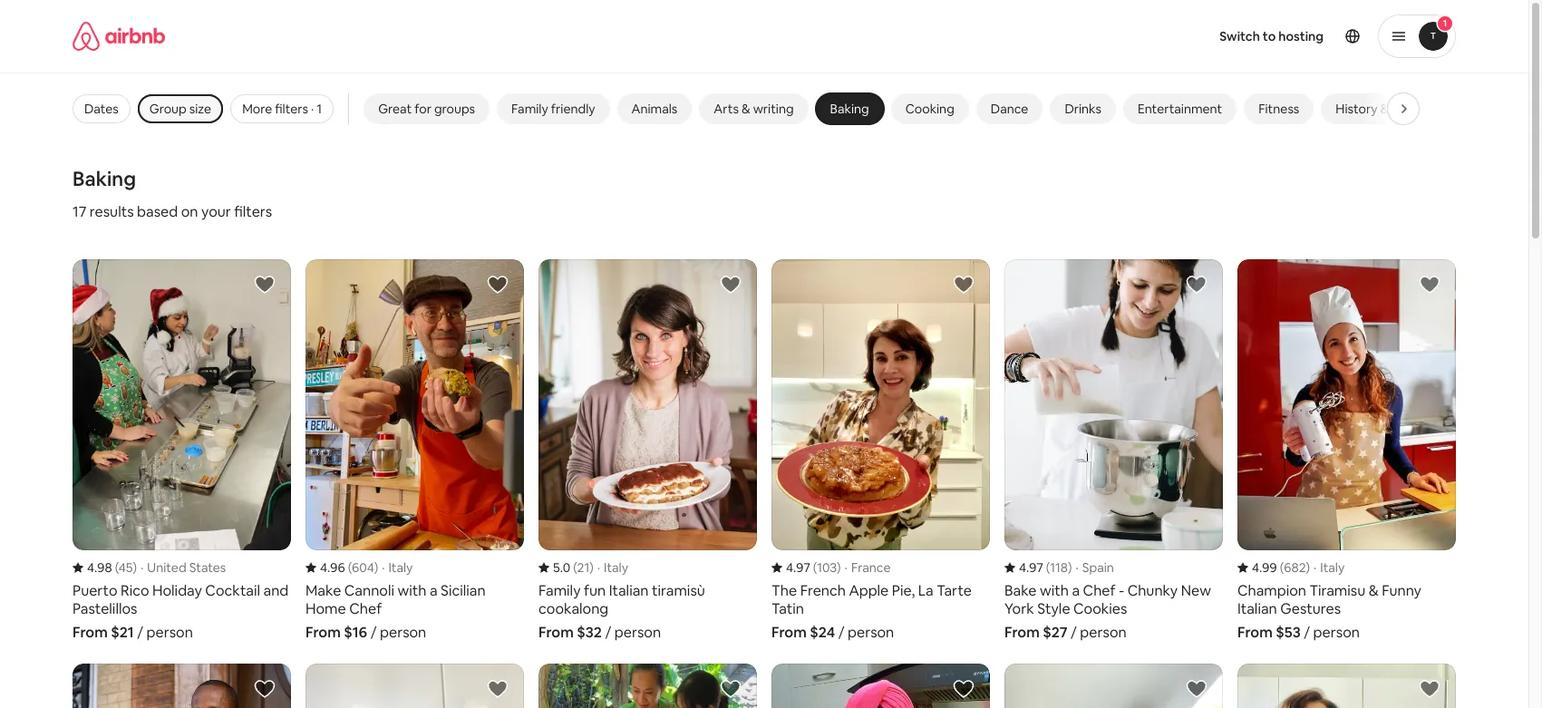 Task type: vqa. For each thing, say whether or not it's contained in the screenshot.


Task type: locate. For each thing, give the bounding box(es) containing it.
1 horizontal spatial &
[[1381, 101, 1389, 117]]

3 / from the left
[[605, 623, 611, 642]]

from inside champion tiramisu & funny italian gestures 'group'
[[1238, 623, 1273, 642]]

( inside make cannoli with a sicilian home chef 'group'
[[348, 560, 352, 576]]

from $16 / person
[[306, 623, 426, 642]]

$27
[[1043, 623, 1068, 642]]

/ for from $32
[[605, 623, 611, 642]]

· right the 682
[[1314, 560, 1317, 576]]

) inside champion tiramisu & funny italian gestures 'group'
[[1306, 560, 1310, 576]]

from $21 / person
[[73, 623, 193, 642]]

/ for from $24
[[838, 623, 845, 642]]

history & culture
[[1336, 101, 1433, 117]]

) for from $24
[[837, 560, 841, 576]]

4.97 inside bake with a chef - chunky new york style cookies 'group'
[[1019, 560, 1043, 576]]

· right more
[[311, 101, 314, 117]]

arts & writing button
[[699, 93, 808, 124]]

6 / from the left
[[1304, 623, 1310, 642]]

from inside the french apple pie, la tarte tatin group
[[772, 623, 807, 642]]

entertainment button
[[1123, 93, 1237, 124]]

/ inside make cannoli with a sicilian home chef 'group'
[[371, 623, 377, 642]]

) right 5.0
[[590, 560, 594, 576]]

save this experience image for from $24 / person
[[953, 274, 975, 296]]

2 horizontal spatial italy
[[1321, 560, 1345, 576]]

more
[[242, 101, 272, 117]]

italy for from $16
[[389, 560, 413, 576]]

· italy right 21
[[597, 560, 628, 576]]

· italy right 604
[[382, 560, 413, 576]]

· italy right the 682
[[1314, 560, 1345, 576]]

) right 4.99
[[1306, 560, 1310, 576]]

) inside bake with a chef - chunky new york style cookies 'group'
[[1068, 560, 1072, 576]]

history & culture button
[[1321, 93, 1448, 124]]

baking inside button
[[830, 101, 869, 117]]

fitness button
[[1244, 93, 1314, 124]]

604
[[352, 560, 374, 576]]

3 person from the left
[[615, 623, 661, 642]]

animals element
[[632, 101, 678, 117]]

to
[[1263, 28, 1276, 44]]

groups
[[434, 101, 475, 117]]

great for groups element
[[378, 101, 475, 117]]

1 / from the left
[[137, 623, 143, 642]]

3 · italy from the left
[[1314, 560, 1345, 576]]

more filters · 1
[[242, 101, 322, 117]]

· inside puerto rico holiday cocktail and pastelillos group
[[141, 560, 144, 576]]

· right 45
[[141, 560, 144, 576]]

baking element
[[830, 101, 869, 117]]

2 ) from the left
[[374, 560, 378, 576]]

( for $32
[[573, 560, 577, 576]]

filters right more
[[275, 101, 308, 117]]

· inside the french apple pie, la tarte tatin group
[[845, 560, 848, 576]]

save this experience image for from $53 / person
[[1419, 274, 1441, 296]]

cooking element
[[906, 101, 955, 117]]

0 vertical spatial 1
[[1443, 17, 1447, 29]]

baking
[[830, 101, 869, 117], [73, 166, 136, 191]]

17
[[73, 202, 86, 221]]

) for from $21
[[133, 560, 137, 576]]

(
[[115, 560, 119, 576], [348, 560, 352, 576], [573, 560, 577, 576], [813, 560, 817, 576], [1046, 560, 1050, 576], [1280, 560, 1284, 576]]

) left united
[[133, 560, 137, 576]]

& right arts
[[742, 101, 750, 117]]

2 from from the left
[[306, 623, 341, 642]]

1 horizontal spatial italy
[[604, 560, 628, 576]]

& for arts
[[742, 101, 750, 117]]

/ inside bake with a chef - chunky new york style cookies 'group'
[[1071, 623, 1077, 642]]

5 person from the left
[[1080, 623, 1127, 642]]

1 horizontal spatial · italy
[[597, 560, 628, 576]]

) right 4.96
[[374, 560, 378, 576]]

dates button
[[73, 94, 130, 123]]

person for from $21 / person
[[146, 623, 193, 642]]

$24
[[810, 623, 835, 642]]

) left · spain
[[1068, 560, 1072, 576]]

1 from from the left
[[73, 623, 108, 642]]

$21
[[111, 623, 134, 642]]

entertainment element
[[1138, 101, 1222, 117]]

6 ) from the left
[[1306, 560, 1310, 576]]

( left · spain
[[1046, 560, 1050, 576]]

/ right $53
[[1304, 623, 1310, 642]]

person inside champion tiramisu & funny italian gestures 'group'
[[1313, 623, 1360, 642]]

1 horizontal spatial baking
[[830, 101, 869, 117]]

2 & from the left
[[1381, 101, 1389, 117]]

4 ( from the left
[[813, 560, 817, 576]]

person inside the family fun italian tiramisù cookalong group
[[615, 623, 661, 642]]

6 ( from the left
[[1280, 560, 1284, 576]]

( inside champion tiramisu & funny italian gestures 'group'
[[1280, 560, 1284, 576]]

from inside bake with a chef - chunky new york style cookies 'group'
[[1005, 623, 1040, 642]]

1 inside 1 dropdown button
[[1443, 17, 1447, 29]]

4.97 left 118
[[1019, 560, 1043, 576]]

person for from $16 / person
[[380, 623, 426, 642]]

italy right 21
[[604, 560, 628, 576]]

/ right $32
[[605, 623, 611, 642]]

) for from $16
[[374, 560, 378, 576]]

from
[[73, 623, 108, 642], [306, 623, 341, 642], [539, 623, 574, 642], [772, 623, 807, 642], [1005, 623, 1040, 642], [1238, 623, 1273, 642]]

( right 4.98
[[115, 560, 119, 576]]

· france
[[845, 560, 891, 576]]

save this experience image for from $21 / person
[[254, 274, 276, 296]]

family friendly element
[[511, 101, 595, 117]]

1 4.97 from the left
[[786, 560, 810, 576]]

4 ) from the left
[[837, 560, 841, 576]]

0 horizontal spatial &
[[742, 101, 750, 117]]

· right 118
[[1076, 560, 1079, 576]]

from left $24
[[772, 623, 807, 642]]

2 horizontal spatial · italy
[[1314, 560, 1345, 576]]

person right $21
[[146, 623, 193, 642]]

/ right $21
[[137, 623, 143, 642]]

from inside puerto rico holiday cocktail and pastelillos group
[[73, 623, 108, 642]]

on
[[181, 202, 198, 221]]

· italy for from $53
[[1314, 560, 1345, 576]]

drinks element
[[1065, 101, 1102, 117]]

6 from from the left
[[1238, 623, 1273, 642]]

4.97 for $24
[[786, 560, 810, 576]]

( inside the french apple pie, la tarte tatin group
[[813, 560, 817, 576]]

from for from $53 / person
[[1238, 623, 1273, 642]]

5 / from the left
[[1071, 623, 1077, 642]]

italy right the 682
[[1321, 560, 1345, 576]]

person right $24
[[848, 623, 894, 642]]

· inside bake with a chef - chunky new york style cookies 'group'
[[1076, 560, 1079, 576]]

· italy inside the family fun italian tiramisù cookalong group
[[597, 560, 628, 576]]

$16
[[344, 623, 367, 642]]

1 horizontal spatial 1
[[1443, 17, 1447, 29]]

)
[[133, 560, 137, 576], [374, 560, 378, 576], [590, 560, 594, 576], [837, 560, 841, 576], [1068, 560, 1072, 576], [1306, 560, 1310, 576]]

/ right $24
[[838, 623, 845, 642]]

spain
[[1083, 560, 1114, 576]]

5 ( from the left
[[1046, 560, 1050, 576]]

/ for from $27
[[1071, 623, 1077, 642]]

switch to hosting link
[[1209, 17, 1335, 55]]

· inside the family fun italian tiramisù cookalong group
[[597, 560, 600, 576]]

· italy inside champion tiramisu & funny italian gestures 'group'
[[1314, 560, 1345, 576]]

) inside make cannoli with a sicilian home chef 'group'
[[374, 560, 378, 576]]

person inside puerto rico holiday cocktail and pastelillos group
[[146, 623, 193, 642]]

arts & writing
[[714, 101, 794, 117]]

3 italy from the left
[[1321, 560, 1345, 576]]

1 ( from the left
[[115, 560, 119, 576]]

person inside bake with a chef - chunky new york style cookies 'group'
[[1080, 623, 1127, 642]]

/ for from $16
[[371, 623, 377, 642]]

1 person from the left
[[146, 623, 193, 642]]

& left culture
[[1381, 101, 1389, 117]]

/ inside champion tiramisu & funny italian gestures 'group'
[[1304, 623, 1310, 642]]

1 button
[[1378, 15, 1456, 58]]

& for history
[[1381, 101, 1389, 117]]

· italy inside make cannoli with a sicilian home chef 'group'
[[382, 560, 413, 576]]

from $53 / person
[[1238, 623, 1360, 642]]

) left · france
[[837, 560, 841, 576]]

save this experience image inside the french apple pie, la tarte tatin group
[[953, 274, 975, 296]]

3 ) from the left
[[590, 560, 594, 576]]

person right $53
[[1313, 623, 1360, 642]]

0 horizontal spatial 4.97
[[786, 560, 810, 576]]

hosting
[[1279, 28, 1324, 44]]

0 vertical spatial filters
[[275, 101, 308, 117]]

great for groups button
[[364, 93, 490, 124]]

) inside the family fun italian tiramisù cookalong group
[[590, 560, 594, 576]]

baking right writing
[[830, 101, 869, 117]]

from for from $24 / person
[[772, 623, 807, 642]]

filters right your
[[234, 202, 272, 221]]

4.99 ( 682 )
[[1252, 560, 1310, 576]]

4 from from the left
[[772, 623, 807, 642]]

2 person from the left
[[380, 623, 426, 642]]

save this experience image inside make cannoli with a sicilian home chef 'group'
[[487, 274, 509, 296]]

/ right $27
[[1071, 623, 1077, 642]]

2 · italy from the left
[[597, 560, 628, 576]]

/ inside the family fun italian tiramisù cookalong group
[[605, 623, 611, 642]]

· right 103
[[845, 560, 848, 576]]

italy right 604
[[389, 560, 413, 576]]

· right 21
[[597, 560, 600, 576]]

from left $21
[[73, 623, 108, 642]]

puerto rico holiday cocktail and pastelillos group
[[73, 259, 291, 642]]

0 vertical spatial baking
[[830, 101, 869, 117]]

4 / from the left
[[838, 623, 845, 642]]

from left $53
[[1238, 623, 1273, 642]]

3 from from the left
[[539, 623, 574, 642]]

italy inside champion tiramisu & funny italian gestures 'group'
[[1321, 560, 1345, 576]]

( right 4.99
[[1280, 560, 1284, 576]]

· inside make cannoli with a sicilian home chef 'group'
[[382, 560, 385, 576]]

champion tiramisu & funny italian gestures group
[[1238, 259, 1456, 642]]

( right 5.0
[[573, 560, 577, 576]]

3 ( from the left
[[573, 560, 577, 576]]

5 from from the left
[[1005, 623, 1040, 642]]

person right $32
[[615, 623, 661, 642]]

1 horizontal spatial 4.97
[[1019, 560, 1043, 576]]

/ for from $53
[[1304, 623, 1310, 642]]

italy inside the family fun italian tiramisù cookalong group
[[604, 560, 628, 576]]

family
[[511, 101, 548, 117]]

( inside the family fun italian tiramisù cookalong group
[[573, 560, 577, 576]]

culture
[[1392, 101, 1433, 117]]

0 horizontal spatial italy
[[389, 560, 413, 576]]

person
[[146, 623, 193, 642], [380, 623, 426, 642], [615, 623, 661, 642], [848, 623, 894, 642], [1080, 623, 1127, 642], [1313, 623, 1360, 642]]

from left $16
[[306, 623, 341, 642]]

) inside puerto rico holiday cocktail and pastelillos group
[[133, 560, 137, 576]]

drinks button
[[1050, 93, 1116, 124]]

( right 4.96
[[348, 560, 352, 576]]

person inside make cannoli with a sicilian home chef 'group'
[[380, 623, 426, 642]]

filters
[[275, 101, 308, 117], [234, 202, 272, 221]]

1 vertical spatial filters
[[234, 202, 272, 221]]

1 & from the left
[[742, 101, 750, 117]]

103
[[817, 560, 837, 576]]

from $24 / person
[[772, 623, 894, 642]]

4.97 inside the french apple pie, la tarte tatin group
[[786, 560, 810, 576]]

· united states
[[141, 560, 226, 576]]

1
[[1443, 17, 1447, 29], [317, 101, 322, 117]]

· italy
[[382, 560, 413, 576], [597, 560, 628, 576], [1314, 560, 1345, 576]]

/ right $16
[[371, 623, 377, 642]]

from inside the family fun italian tiramisù cookalong group
[[539, 623, 574, 642]]

1 · italy from the left
[[382, 560, 413, 576]]

save this experience image
[[487, 274, 509, 296], [720, 274, 742, 296], [254, 679, 276, 700], [720, 679, 742, 700], [953, 679, 975, 700], [1186, 679, 1208, 700], [1419, 679, 1441, 700]]

1 italy from the left
[[389, 560, 413, 576]]

1 vertical spatial baking
[[73, 166, 136, 191]]

4.98
[[87, 560, 112, 576]]

) inside the french apple pie, la tarte tatin group
[[837, 560, 841, 576]]

/
[[137, 623, 143, 642], [371, 623, 377, 642], [605, 623, 611, 642], [838, 623, 845, 642], [1071, 623, 1077, 642], [1304, 623, 1310, 642]]

italy
[[389, 560, 413, 576], [604, 560, 628, 576], [1321, 560, 1345, 576]]

( for $21
[[115, 560, 119, 576]]

4.97 left 103
[[786, 560, 810, 576]]

·
[[311, 101, 314, 117], [141, 560, 144, 576], [382, 560, 385, 576], [597, 560, 600, 576], [845, 560, 848, 576], [1076, 560, 1079, 576], [1314, 560, 1317, 576]]

baking button
[[816, 93, 884, 124]]

1 ) from the left
[[133, 560, 137, 576]]

&
[[742, 101, 750, 117], [1381, 101, 1389, 117]]

/ inside the french apple pie, la tarte tatin group
[[838, 623, 845, 642]]

save this experience image
[[254, 274, 276, 296], [953, 274, 975, 296], [1186, 274, 1208, 296], [1419, 274, 1441, 296], [487, 679, 509, 700]]

animals
[[632, 101, 678, 117]]

person for from $53 / person
[[1313, 623, 1360, 642]]

· spain
[[1076, 560, 1114, 576]]

· right 604
[[382, 560, 385, 576]]

italy inside make cannoli with a sicilian home chef 'group'
[[389, 560, 413, 576]]

from left $32
[[539, 623, 574, 642]]

6 person from the left
[[1313, 623, 1360, 642]]

bake with a chef - chunky new york style cookies group
[[1005, 259, 1223, 642]]

4 person from the left
[[848, 623, 894, 642]]

fitness
[[1259, 101, 1300, 117]]

( inside puerto rico holiday cocktail and pastelillos group
[[115, 560, 119, 576]]

person right $16
[[380, 623, 426, 642]]

5 ) from the left
[[1068, 560, 1072, 576]]

0 horizontal spatial · italy
[[382, 560, 413, 576]]

from $32 / person
[[539, 623, 661, 642]]

· inside champion tiramisu & funny italian gestures 'group'
[[1314, 560, 1317, 576]]

writing
[[753, 101, 794, 117]]

2 ( from the left
[[348, 560, 352, 576]]

· for from $53 / person
[[1314, 560, 1317, 576]]

( left · france
[[813, 560, 817, 576]]

4.97
[[786, 560, 810, 576], [1019, 560, 1043, 576]]

2 4.97 from the left
[[1019, 560, 1043, 576]]

( inside bake with a chef - chunky new york style cookies 'group'
[[1046, 560, 1050, 576]]

person inside the french apple pie, la tarte tatin group
[[848, 623, 894, 642]]

0 horizontal spatial 1
[[317, 101, 322, 117]]

baking up results
[[73, 166, 136, 191]]

) for from $53
[[1306, 560, 1310, 576]]

2 / from the left
[[371, 623, 377, 642]]

from left $27
[[1005, 623, 1040, 642]]

person right $27
[[1080, 623, 1127, 642]]

/ inside puerto rico holiday cocktail and pastelillos group
[[137, 623, 143, 642]]

2 italy from the left
[[604, 560, 628, 576]]

from inside make cannoli with a sicilian home chef 'group'
[[306, 623, 341, 642]]



Task type: describe. For each thing, give the bounding box(es) containing it.
4.97 for $27
[[1019, 560, 1043, 576]]

( for $53
[[1280, 560, 1284, 576]]

5.0 ( 21 )
[[553, 560, 594, 576]]

great
[[378, 101, 412, 117]]

rating 4.97 out of 5; 118 reviews image
[[1005, 560, 1072, 576]]

save this experience image for from $27 / person
[[1186, 274, 1208, 296]]

fitness element
[[1259, 101, 1300, 117]]

dance
[[991, 101, 1029, 117]]

animals button
[[617, 93, 692, 124]]

4.99
[[1252, 560, 1277, 576]]

· for from $16 / person
[[382, 560, 385, 576]]

from for from $27 / person
[[1005, 623, 1040, 642]]

united
[[147, 560, 186, 576]]

person for from $32 / person
[[615, 623, 661, 642]]

family friendly
[[511, 101, 595, 117]]

dance element
[[991, 101, 1029, 117]]

1 vertical spatial 1
[[317, 101, 322, 117]]

person for from $27 / person
[[1080, 623, 1127, 642]]

switch to hosting
[[1220, 28, 1324, 44]]

4.97 ( 118 )
[[1019, 560, 1072, 576]]

$53
[[1276, 623, 1301, 642]]

682
[[1284, 560, 1306, 576]]

( for $16
[[348, 560, 352, 576]]

save this experience image inside the family fun italian tiramisù cookalong group
[[720, 274, 742, 296]]

history
[[1336, 101, 1378, 117]]

( for $27
[[1046, 560, 1050, 576]]

rating 5.0 out of 5; 21 reviews image
[[539, 560, 594, 576]]

· for from $32 / person
[[597, 560, 600, 576]]

your
[[201, 202, 231, 221]]

arts & writing element
[[714, 101, 794, 117]]

rating 4.96 out of 5; 604 reviews image
[[306, 560, 378, 576]]

for
[[415, 101, 432, 117]]

rating 4.99 out of 5; 682 reviews image
[[1238, 560, 1310, 576]]

( for $24
[[813, 560, 817, 576]]

4.96
[[320, 560, 345, 576]]

cooking
[[906, 101, 955, 117]]

118
[[1050, 560, 1068, 576]]

· italy for from $16
[[382, 560, 413, 576]]

) for from $27
[[1068, 560, 1072, 576]]

results
[[90, 202, 134, 221]]

· italy for from $32
[[597, 560, 628, 576]]

italy for from $32
[[604, 560, 628, 576]]

) for from $32
[[590, 560, 594, 576]]

states
[[189, 560, 226, 576]]

family friendly button
[[497, 93, 610, 124]]

the french apple pie, la tarte tatin group
[[772, 259, 990, 642]]

$32
[[577, 623, 602, 642]]

dance button
[[976, 93, 1043, 124]]

21
[[577, 560, 590, 576]]

4.98 ( 45 )
[[87, 560, 137, 576]]

rating 4.97 out of 5; 103 reviews image
[[772, 560, 841, 576]]

· for from $24 / person
[[845, 560, 848, 576]]

5.0
[[553, 560, 570, 576]]

drinks
[[1065, 101, 1102, 117]]

/ for from $21
[[137, 623, 143, 642]]

italy for from $53
[[1321, 560, 1345, 576]]

arts
[[714, 101, 739, 117]]

profile element
[[922, 0, 1456, 73]]

person for from $24 / person
[[848, 623, 894, 642]]

based
[[137, 202, 178, 221]]

0 horizontal spatial baking
[[73, 166, 136, 191]]

family fun italian tiramisù cookalong group
[[539, 259, 757, 642]]

switch
[[1220, 28, 1260, 44]]

france
[[851, 560, 891, 576]]

1 horizontal spatial filters
[[275, 101, 308, 117]]

45
[[119, 560, 133, 576]]

17 results based on your filters
[[73, 202, 272, 221]]

4.97 ( 103 )
[[786, 560, 841, 576]]

from $27 / person
[[1005, 623, 1127, 642]]

make cannoli with a sicilian home chef group
[[306, 259, 524, 642]]

friendly
[[551, 101, 595, 117]]

· for from $21 / person
[[141, 560, 144, 576]]

from for from $32 / person
[[539, 623, 574, 642]]

great for groups
[[378, 101, 475, 117]]

cooking button
[[891, 93, 969, 124]]

from for from $16 / person
[[306, 623, 341, 642]]

rating 4.98 out of 5; 45 reviews image
[[73, 560, 137, 576]]

history & culture element
[[1336, 101, 1433, 117]]

· for from $27 / person
[[1076, 560, 1079, 576]]

entertainment
[[1138, 101, 1222, 117]]

from for from $21 / person
[[73, 623, 108, 642]]

dates
[[84, 101, 119, 117]]

0 horizontal spatial filters
[[234, 202, 272, 221]]

4.96 ( 604 )
[[320, 560, 378, 576]]



